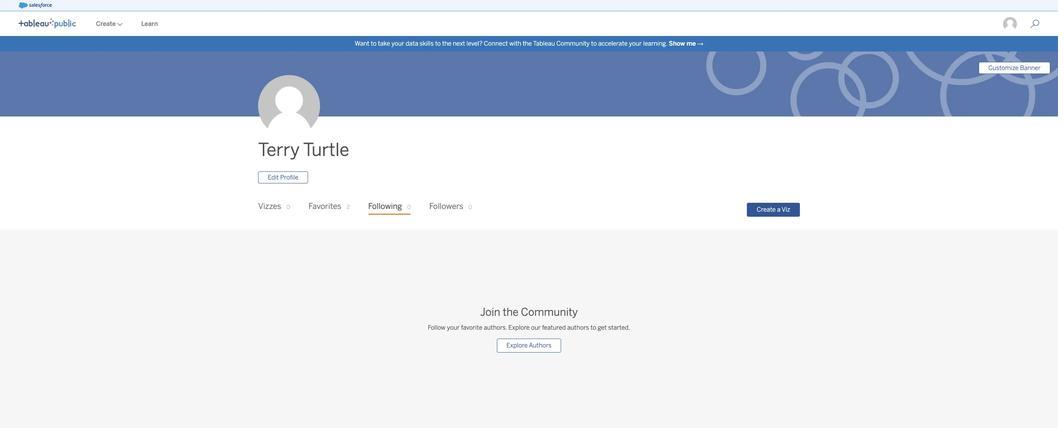 Task type: locate. For each thing, give the bounding box(es) containing it.
learn link
[[132, 12, 167, 36]]

favorite
[[461, 324, 482, 331]]

customize banner button
[[979, 62, 1050, 74]]

go to search image
[[1021, 19, 1049, 29]]

level?
[[467, 40, 482, 47]]

skills
[[420, 40, 434, 47]]

1 vertical spatial community
[[521, 306, 578, 319]]

salesforce logo image
[[19, 2, 52, 9]]

3 0 from the left
[[469, 204, 472, 211]]

2 0 from the left
[[407, 204, 411, 211]]

terry turtle
[[258, 139, 349, 161]]

your
[[391, 40, 404, 47], [629, 40, 642, 47], [447, 324, 460, 331]]

your right follow at the left bottom of page
[[447, 324, 460, 331]]

1 horizontal spatial create
[[757, 206, 776, 213]]

next
[[453, 40, 465, 47]]

edit profile button
[[258, 172, 308, 184]]

0 right vizzes
[[287, 204, 290, 211]]

authors
[[567, 324, 589, 331]]

0 vertical spatial community
[[556, 40, 590, 47]]

to right skills
[[435, 40, 441, 47]]

community right tableau
[[556, 40, 590, 47]]

to left accelerate
[[591, 40, 597, 47]]

the right with
[[523, 40, 532, 47]]

the right join on the left
[[503, 306, 518, 319]]

create inside dropdown button
[[96, 20, 116, 27]]

0 right following
[[407, 204, 411, 211]]

authors
[[529, 342, 552, 349]]

create for create
[[96, 20, 116, 27]]

to
[[371, 40, 376, 47], [435, 40, 441, 47], [591, 40, 597, 47], [591, 324, 596, 331]]

1 horizontal spatial 0
[[407, 204, 411, 211]]

1 0 from the left
[[287, 204, 290, 211]]

show me link
[[669, 40, 696, 47]]

0
[[287, 204, 290, 211], [407, 204, 411, 211], [469, 204, 472, 211]]

explore down follow your favorite authors. explore our featured authors to get started.
[[507, 342, 528, 349]]

1 horizontal spatial the
[[503, 306, 518, 319]]

→
[[697, 40, 703, 47]]

explore authors link
[[497, 339, 561, 353]]

data
[[406, 40, 418, 47]]

edit
[[268, 174, 279, 181]]

learning.
[[643, 40, 667, 47]]

create for create a viz
[[757, 206, 776, 213]]

create button
[[87, 12, 132, 36]]

explore authors
[[507, 342, 552, 349]]

community
[[556, 40, 590, 47], [521, 306, 578, 319]]

create inside button
[[757, 206, 776, 213]]

take
[[378, 40, 390, 47]]

2 horizontal spatial 0
[[469, 204, 472, 211]]

your right take
[[391, 40, 404, 47]]

get
[[598, 324, 607, 331]]

create
[[96, 20, 116, 27], [757, 206, 776, 213]]

followers
[[429, 202, 463, 211]]

0 horizontal spatial 0
[[287, 204, 290, 211]]

0 horizontal spatial create
[[96, 20, 116, 27]]

connect
[[484, 40, 508, 47]]

0 vertical spatial create
[[96, 20, 116, 27]]

customize banner
[[988, 64, 1041, 72]]

explore left our
[[508, 324, 530, 331]]

join the community
[[480, 306, 578, 319]]

follow your favorite authors. explore our featured authors to get started.
[[428, 324, 630, 331]]

the
[[442, 40, 451, 47], [523, 40, 532, 47], [503, 306, 518, 319]]

your left learning.
[[629, 40, 642, 47]]

community up featured at the bottom of page
[[521, 306, 578, 319]]

learn
[[141, 20, 158, 27]]

following
[[368, 202, 402, 211]]

the left next
[[442, 40, 451, 47]]

0 right followers
[[469, 204, 472, 211]]

our
[[531, 324, 541, 331]]

1 vertical spatial create
[[757, 206, 776, 213]]

2 horizontal spatial your
[[629, 40, 642, 47]]

explore
[[508, 324, 530, 331], [507, 342, 528, 349]]

1 horizontal spatial your
[[447, 324, 460, 331]]

customize
[[988, 64, 1019, 72]]

0 horizontal spatial the
[[442, 40, 451, 47]]

show
[[669, 40, 685, 47]]

vizzes
[[258, 202, 281, 211]]



Task type: vqa. For each thing, say whether or not it's contained in the screenshot.
learning.
yes



Task type: describe. For each thing, give the bounding box(es) containing it.
0 vertical spatial explore
[[508, 324, 530, 331]]

featured
[[542, 324, 566, 331]]

0 for vizzes
[[287, 204, 290, 211]]

follow
[[428, 324, 445, 331]]

2
[[347, 204, 350, 211]]

tableau
[[533, 40, 555, 47]]

a
[[777, 206, 780, 213]]

authors.
[[484, 324, 507, 331]]

viz
[[782, 206, 790, 213]]

0 for followers
[[469, 204, 472, 211]]

create a viz
[[757, 206, 790, 213]]

me
[[687, 40, 696, 47]]

logo image
[[19, 18, 76, 28]]

2 horizontal spatial the
[[523, 40, 532, 47]]

accelerate
[[598, 40, 628, 47]]

avatar image
[[258, 75, 320, 137]]

1 vertical spatial explore
[[507, 342, 528, 349]]

terry
[[258, 139, 300, 161]]

to left take
[[371, 40, 376, 47]]

join
[[480, 306, 500, 319]]

edit profile
[[268, 174, 298, 181]]

want to take your data skills to the next level? connect with the tableau community to accelerate your learning. show me →
[[355, 40, 703, 47]]

turtle
[[303, 139, 349, 161]]

with
[[509, 40, 521, 47]]

favorites
[[309, 202, 341, 211]]

0 horizontal spatial your
[[391, 40, 404, 47]]

banner
[[1020, 64, 1041, 72]]

create a viz button
[[747, 203, 800, 217]]

0 for following
[[407, 204, 411, 211]]

to left get
[[591, 324, 596, 331]]

started.
[[608, 324, 630, 331]]

profile
[[280, 174, 298, 181]]

terry.turtle image
[[1002, 16, 1018, 32]]

want
[[355, 40, 369, 47]]



